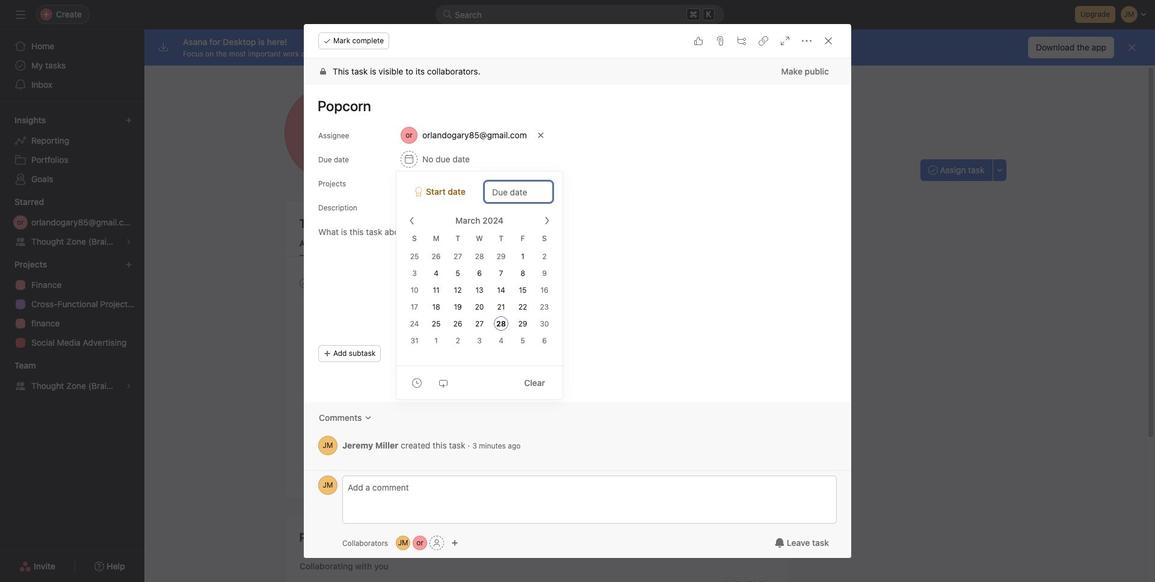 Task type: describe. For each thing, give the bounding box(es) containing it.
comments image
[[365, 415, 372, 422]]

previous month image
[[408, 216, 417, 226]]

projects element
[[0, 254, 144, 355]]

close task pane image
[[824, 36, 834, 46]]

tasks tabs tab list
[[285, 237, 790, 257]]

teams element
[[0, 355, 144, 399]]

prominent image
[[443, 10, 453, 19]]

copy task link image
[[759, 36, 769, 46]]

1 horizontal spatial add or remove collaborators image
[[413, 536, 427, 551]]

0 horizontal spatial add or remove collaborators image
[[396, 536, 411, 551]]

hide sidebar image
[[16, 10, 25, 19]]

popcorn dialog
[[304, 24, 852, 559]]

open user profile image
[[318, 436, 338, 456]]

attachments: add a file to this task, popcorn image
[[716, 36, 725, 46]]



Task type: vqa. For each thing, say whether or not it's contained in the screenshot.
DOMINATION within the "PROJECTS" element
no



Task type: locate. For each thing, give the bounding box(es) containing it.
global element
[[0, 29, 144, 102]]

starred element
[[0, 191, 144, 254]]

Due date text field
[[485, 181, 553, 203]]

add subtask image
[[737, 36, 747, 46]]

add or remove collaborators image
[[396, 536, 411, 551], [413, 536, 427, 551], [452, 540, 459, 547]]

next month image
[[542, 216, 552, 226]]

0 likes. click to like this task image
[[694, 36, 704, 46]]

remove assignee image
[[537, 132, 545, 139]]

2 horizontal spatial add or remove collaborators image
[[452, 540, 459, 547]]

main content
[[304, 58, 852, 471]]

Task Name text field
[[310, 92, 837, 120]]

Mark complete checkbox
[[297, 276, 312, 290]]

open user profile image
[[318, 476, 338, 495]]

dismiss image
[[1128, 43, 1138, 52]]

more actions for this task image
[[802, 36, 812, 46]]

add time image
[[412, 378, 422, 388]]

full screen image
[[781, 36, 790, 46]]

set to repeat image
[[439, 378, 448, 388]]

insights element
[[0, 110, 144, 191]]

mark complete image
[[297, 276, 312, 290]]



